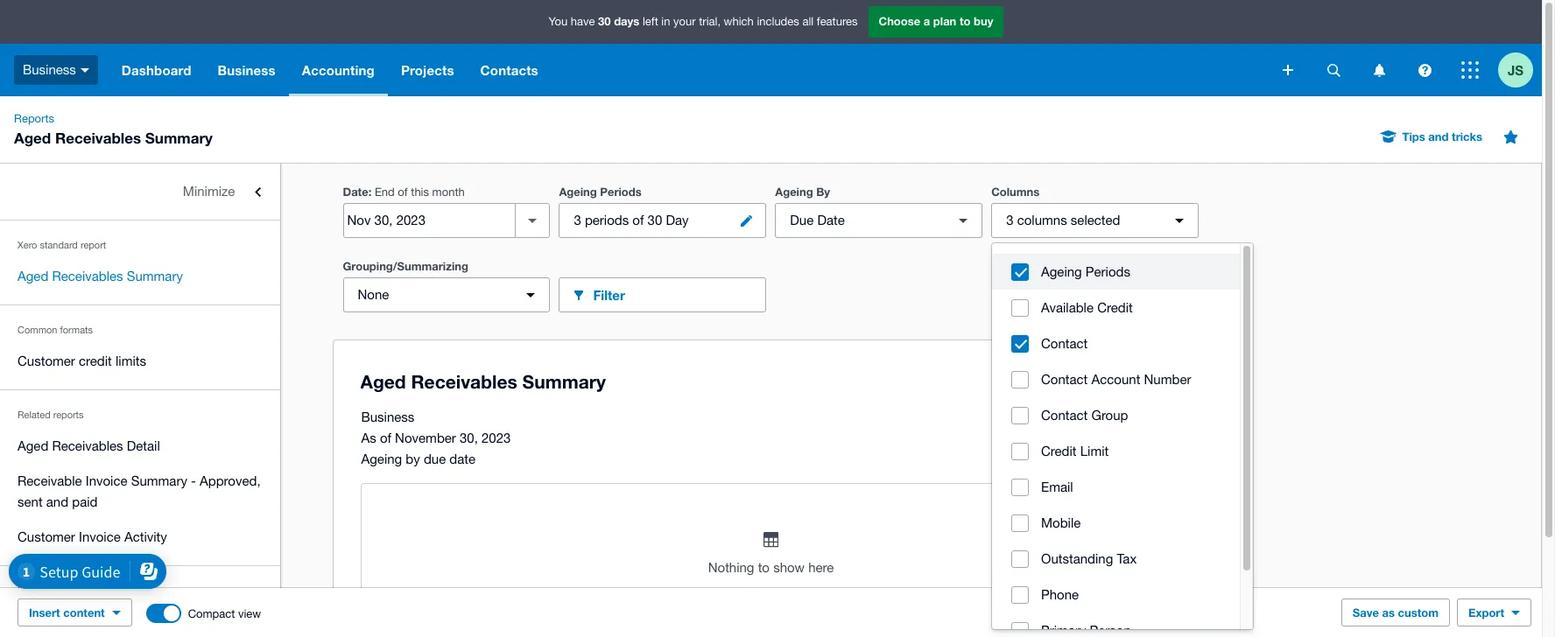 Task type: locate. For each thing, give the bounding box(es) containing it.
of inside business as of november 30, 2023 ageing by due date
[[380, 431, 392, 446]]

receivables down reports
[[52, 439, 123, 454]]

contact up contact group on the bottom right
[[1042, 372, 1088, 387]]

30,
[[460, 431, 478, 446]]

1 vertical spatial invoice
[[79, 530, 121, 545]]

export
[[1469, 606, 1505, 620]]

tax
[[1117, 552, 1137, 567]]

customer for customer invoice activity
[[18, 530, 75, 545]]

1 vertical spatial periods
[[1086, 265, 1131, 279]]

summary left -
[[131, 474, 187, 489]]

columns
[[1018, 213, 1067, 228]]

business inside dropdown button
[[218, 62, 276, 78]]

0 horizontal spatial 3
[[574, 213, 581, 228]]

invoice for customer
[[79, 530, 121, 545]]

1 vertical spatial customer
[[18, 530, 75, 545]]

invoice up "paid"
[[86, 474, 128, 489]]

business button
[[0, 44, 108, 96]]

learn for learn how to create a custom report
[[18, 615, 51, 630]]

receivables down reports link
[[55, 129, 141, 147]]

common formats
[[18, 325, 93, 335]]

1 3 from the left
[[574, 213, 581, 228]]

of for 3 periods of 30 day
[[633, 213, 644, 228]]

reports link
[[7, 110, 61, 128]]

0 horizontal spatial report
[[18, 636, 53, 638]]

update
[[1143, 287, 1188, 303]]

contact inside contact button
[[1042, 336, 1088, 351]]

which
[[724, 15, 754, 28]]

due
[[790, 213, 814, 228]]

0 horizontal spatial date
[[343, 185, 368, 199]]

0 vertical spatial and
[[1429, 130, 1449, 144]]

contact for contact
[[1042, 336, 1088, 351]]

1 horizontal spatial 30
[[648, 213, 662, 228]]

1 horizontal spatial custom
[[1399, 606, 1439, 620]]

business
[[23, 62, 76, 77], [218, 62, 276, 78], [361, 410, 415, 425]]

1 contact from the top
[[1042, 336, 1088, 351]]

1 vertical spatial credit
[[1042, 444, 1077, 459]]

due date button
[[775, 203, 983, 238]]

date : end of this month
[[343, 185, 465, 199]]

2023
[[482, 431, 511, 446]]

0 horizontal spatial custom
[[149, 615, 193, 630]]

of inside 3 periods of 30 day "button"
[[633, 213, 644, 228]]

30
[[598, 14, 611, 28], [648, 213, 662, 228]]

learn inside learn how to create a custom report
[[18, 615, 51, 630]]

summary inside reports aged receivables summary
[[145, 129, 213, 147]]

30 inside banner
[[598, 14, 611, 28]]

summary for invoice
[[131, 474, 187, 489]]

month
[[432, 186, 465, 199]]

summary up minimize
[[145, 129, 213, 147]]

1 vertical spatial summary
[[127, 269, 183, 284]]

aged
[[14, 129, 51, 147], [18, 269, 48, 284], [18, 439, 48, 454]]

customer invoice activity link
[[0, 520, 280, 555]]

Report title field
[[356, 363, 1174, 403]]

30 right have
[[598, 14, 611, 28]]

features
[[817, 15, 858, 28]]

of right as
[[380, 431, 392, 446]]

reports
[[53, 410, 84, 420]]

ageing periods up the "periods"
[[559, 185, 642, 199]]

dashboard
[[122, 62, 191, 78]]

invoice down "paid"
[[79, 530, 121, 545]]

summary inside receivable invoice summary - approved, sent and paid
[[131, 474, 187, 489]]

summary for receivables
[[127, 269, 183, 284]]

date
[[343, 185, 368, 199], [818, 213, 845, 228]]

standard
[[40, 240, 78, 251]]

xero
[[18, 240, 37, 251]]

of for business as of november 30, 2023 ageing by due date
[[380, 431, 392, 446]]

credit limit button
[[992, 434, 1240, 470]]

1 horizontal spatial credit
[[1098, 300, 1133, 315]]

banner containing js
[[0, 0, 1543, 96]]

contact account number
[[1042, 372, 1192, 387]]

credit
[[1098, 300, 1133, 315], [1042, 444, 1077, 459]]

detail
[[127, 439, 160, 454]]

1 horizontal spatial 3
[[1007, 213, 1014, 228]]

limits
[[116, 354, 146, 369]]

0 vertical spatial of
[[398, 186, 408, 199]]

save as custom
[[1353, 606, 1439, 620]]

a right create
[[138, 615, 146, 630]]

navigation
[[108, 44, 1271, 96]]

Select end date field
[[344, 204, 515, 237]]

business inside business as of november 30, 2023 ageing by due date
[[361, 410, 415, 425]]

2 contact from the top
[[1042, 372, 1088, 387]]

to inside learn how to create a custom report
[[83, 615, 95, 630]]

2 horizontal spatial of
[[633, 213, 644, 228]]

2 vertical spatial summary
[[131, 474, 187, 489]]

0 vertical spatial ageing periods
[[559, 185, 642, 199]]

0 vertical spatial credit
[[1098, 300, 1133, 315]]

periods up the more
[[1086, 265, 1131, 279]]

list of convenience dates image
[[515, 203, 550, 238]]

0 vertical spatial aged
[[14, 129, 51, 147]]

end
[[375, 186, 395, 199]]

banner
[[0, 0, 1543, 96]]

0 horizontal spatial svg image
[[1283, 65, 1294, 75]]

1 vertical spatial date
[[818, 213, 845, 228]]

0 horizontal spatial and
[[46, 495, 68, 510]]

credit inside available credit button
[[1098, 300, 1133, 315]]

aged down related
[[18, 439, 48, 454]]

0 horizontal spatial a
[[138, 615, 146, 630]]

of right the "periods"
[[633, 213, 644, 228]]

0 horizontal spatial to
[[83, 615, 95, 630]]

learn down the learn more
[[18, 615, 51, 630]]

0 horizontal spatial 30
[[598, 14, 611, 28]]

navigation containing dashboard
[[108, 44, 1271, 96]]

1 vertical spatial a
[[138, 615, 146, 630]]

1 customer from the top
[[18, 354, 75, 369]]

tricks
[[1452, 130, 1483, 144]]

3 left the "periods"
[[574, 213, 581, 228]]

3 columns selected
[[1007, 213, 1121, 228]]

to left the 'show'
[[758, 561, 770, 576]]

3
[[574, 213, 581, 228], [1007, 213, 1014, 228]]

custom
[[1399, 606, 1439, 620], [149, 615, 193, 630]]

1 vertical spatial of
[[633, 213, 644, 228]]

minimize
[[183, 184, 235, 199]]

contact down available
[[1042, 336, 1088, 351]]

1 learn from the top
[[18, 586, 42, 597]]

customer
[[18, 354, 75, 369], [18, 530, 75, 545]]

formats
[[60, 325, 93, 335]]

email button
[[992, 470, 1240, 505]]

save
[[1353, 606, 1380, 620]]

receivable invoice summary - approved, sent and paid
[[18, 474, 261, 510]]

customer down common formats
[[18, 354, 75, 369]]

list box
[[992, 244, 1240, 638]]

1 horizontal spatial svg image
[[1374, 64, 1385, 77]]

as
[[361, 431, 376, 446]]

0 vertical spatial learn
[[18, 586, 42, 597]]

1 horizontal spatial date
[[818, 213, 845, 228]]

0 horizontal spatial business
[[23, 62, 76, 77]]

group
[[1092, 408, 1129, 423]]

date right due
[[818, 213, 845, 228]]

1 horizontal spatial report
[[81, 240, 106, 251]]

date left end
[[343, 185, 368, 199]]

1 vertical spatial aged
[[18, 269, 48, 284]]

2 vertical spatial contact
[[1042, 408, 1088, 423]]

due
[[424, 452, 446, 467]]

2 learn from the top
[[18, 615, 51, 630]]

svg image
[[1462, 61, 1479, 79], [1328, 64, 1341, 77], [1419, 64, 1432, 77], [80, 68, 89, 72]]

credit inside credit limit button
[[1042, 444, 1077, 459]]

2 vertical spatial receivables
[[52, 439, 123, 454]]

reports aged receivables summary
[[14, 112, 213, 147]]

number
[[1144, 372, 1192, 387]]

of
[[398, 186, 408, 199], [633, 213, 644, 228], [380, 431, 392, 446]]

1 vertical spatial contact
[[1042, 372, 1088, 387]]

0 vertical spatial customer
[[18, 354, 75, 369]]

1 vertical spatial report
[[18, 636, 53, 638]]

custom inside button
[[1399, 606, 1439, 620]]

ageing down as
[[361, 452, 402, 467]]

ageing
[[559, 185, 597, 199], [775, 185, 813, 199], [1042, 265, 1082, 279], [361, 452, 402, 467]]

grouping/summarizing
[[343, 259, 469, 273]]

a inside banner
[[924, 14, 930, 28]]

1 horizontal spatial of
[[398, 186, 408, 199]]

ageing inside business as of november 30, 2023 ageing by due date
[[361, 452, 402, 467]]

contact inside contact account number button
[[1042, 372, 1088, 387]]

contact up "credit limit"
[[1042, 408, 1088, 423]]

1 vertical spatial and
[[46, 495, 68, 510]]

aged receivables summary
[[18, 269, 183, 284]]

1 vertical spatial ageing periods
[[1042, 265, 1131, 279]]

aged inside "link"
[[18, 439, 48, 454]]

2 horizontal spatial business
[[361, 410, 415, 425]]

accounting
[[302, 62, 375, 78]]

0 vertical spatial receivables
[[55, 129, 141, 147]]

receivables for summary
[[52, 269, 123, 284]]

related
[[18, 410, 51, 420]]

customer credit limits link
[[0, 344, 280, 379]]

1 horizontal spatial a
[[924, 14, 930, 28]]

custom inside learn how to create a custom report
[[149, 615, 193, 630]]

aged inside reports aged receivables summary
[[14, 129, 51, 147]]

more
[[45, 586, 67, 597]]

accounting button
[[289, 44, 388, 96]]

to right how
[[83, 615, 95, 630]]

1 horizontal spatial and
[[1429, 130, 1449, 144]]

-
[[191, 474, 196, 489]]

compact view
[[188, 607, 261, 621]]

1 vertical spatial receivables
[[52, 269, 123, 284]]

you
[[549, 15, 568, 28]]

contact account number button
[[992, 362, 1240, 398]]

projects
[[401, 62, 454, 78]]

3 inside "button"
[[574, 213, 581, 228]]

a left plan
[[924, 14, 930, 28]]

report up aged receivables summary
[[81, 240, 106, 251]]

1 horizontal spatial periods
[[1086, 265, 1131, 279]]

0 vertical spatial a
[[924, 14, 930, 28]]

contact for contact group
[[1042, 408, 1088, 423]]

credit down ageing periods button
[[1098, 300, 1133, 315]]

report down insert
[[18, 636, 53, 638]]

view
[[238, 607, 261, 621]]

0 horizontal spatial of
[[380, 431, 392, 446]]

and inside receivable invoice summary - approved, sent and paid
[[46, 495, 68, 510]]

aged down xero
[[18, 269, 48, 284]]

ageing up available
[[1042, 265, 1082, 279]]

invoice inside receivable invoice summary - approved, sent and paid
[[86, 474, 128, 489]]

summary down minimize button
[[127, 269, 183, 284]]

2 customer from the top
[[18, 530, 75, 545]]

summary
[[145, 129, 213, 147], [127, 269, 183, 284], [131, 474, 187, 489]]

approved,
[[200, 474, 261, 489]]

svg image
[[1374, 64, 1385, 77], [1283, 65, 1294, 75]]

custom right create
[[149, 615, 193, 630]]

learn left more
[[18, 586, 42, 597]]

invoice
[[86, 474, 128, 489], [79, 530, 121, 545]]

1 vertical spatial to
[[758, 561, 770, 576]]

in
[[662, 15, 671, 28]]

custom right "as"
[[1399, 606, 1439, 620]]

invoice inside customer invoice activity link
[[79, 530, 121, 545]]

xero standard report
[[18, 240, 106, 251]]

contact group
[[1042, 408, 1129, 423]]

3 contact from the top
[[1042, 408, 1088, 423]]

2 vertical spatial aged
[[18, 439, 48, 454]]

0 vertical spatial summary
[[145, 129, 213, 147]]

1 horizontal spatial business
[[218, 62, 276, 78]]

group containing ageing periods
[[992, 244, 1253, 638]]

1 horizontal spatial ageing periods
[[1042, 265, 1131, 279]]

0 horizontal spatial periods
[[600, 185, 642, 199]]

contact inside contact group button
[[1042, 408, 1088, 423]]

aged receivables detail link
[[0, 429, 280, 464]]

receivables inside "link"
[[52, 439, 123, 454]]

0 horizontal spatial credit
[[1042, 444, 1077, 459]]

ageing periods up the more
[[1042, 265, 1131, 279]]

0 vertical spatial 30
[[598, 14, 611, 28]]

you have 30 days left in your trial, which includes all features
[[549, 14, 858, 28]]

1 vertical spatial 30
[[648, 213, 662, 228]]

customer down sent
[[18, 530, 75, 545]]

30 left day
[[648, 213, 662, 228]]

a
[[924, 14, 930, 28], [138, 615, 146, 630]]

3 down columns
[[1007, 213, 1014, 228]]

1 vertical spatial learn
[[18, 615, 51, 630]]

contact
[[1042, 336, 1088, 351], [1042, 372, 1088, 387], [1042, 408, 1088, 423]]

minimize button
[[0, 174, 280, 209]]

days
[[614, 14, 640, 28]]

receivables down xero standard report
[[52, 269, 123, 284]]

and down receivable
[[46, 495, 68, 510]]

report
[[81, 240, 106, 251], [18, 636, 53, 638]]

choose
[[879, 14, 921, 28]]

to left 'buy'
[[960, 14, 971, 28]]

2 vertical spatial to
[[83, 615, 95, 630]]

of left this
[[398, 186, 408, 199]]

date inside popup button
[[818, 213, 845, 228]]

0 vertical spatial contact
[[1042, 336, 1088, 351]]

group
[[992, 244, 1253, 638]]

learn
[[18, 586, 42, 597], [18, 615, 51, 630]]

30 inside "button"
[[648, 213, 662, 228]]

and inside button
[[1429, 130, 1449, 144]]

2 vertical spatial of
[[380, 431, 392, 446]]

periods up 3 periods of 30 day at the left of the page
[[600, 185, 642, 199]]

and right tips
[[1429, 130, 1449, 144]]

buy
[[974, 14, 994, 28]]

aged down reports link
[[14, 129, 51, 147]]

0 vertical spatial to
[[960, 14, 971, 28]]

0 vertical spatial invoice
[[86, 474, 128, 489]]

2 3 from the left
[[1007, 213, 1014, 228]]

credit left limit
[[1042, 444, 1077, 459]]



Task type: vqa. For each thing, say whether or not it's contained in the screenshot.
COMPARISON
no



Task type: describe. For each thing, give the bounding box(es) containing it.
mobile button
[[992, 505, 1240, 541]]

columns
[[992, 185, 1040, 199]]

outstanding
[[1042, 552, 1114, 567]]

available credit
[[1042, 300, 1133, 315]]

how
[[55, 615, 79, 630]]

have
[[571, 15, 595, 28]]

js
[[1508, 62, 1524, 78]]

learn how to create a custom report link
[[0, 605, 280, 638]]

none
[[358, 287, 389, 302]]

customer credit limits
[[18, 354, 146, 369]]

aged receivables detail
[[18, 439, 160, 454]]

your
[[674, 15, 696, 28]]

0 vertical spatial report
[[81, 240, 106, 251]]

3 for 3 periods of 30 day
[[574, 213, 581, 228]]

phone button
[[992, 577, 1240, 613]]

2 horizontal spatial to
[[960, 14, 971, 28]]

reports
[[14, 112, 54, 125]]

3 periods of 30 day button
[[559, 203, 767, 238]]

0 vertical spatial periods
[[600, 185, 642, 199]]

business button
[[205, 44, 289, 96]]

left
[[643, 15, 658, 28]]

js button
[[1499, 44, 1543, 96]]

aged for aged receivables summary
[[18, 269, 48, 284]]

mobile
[[1042, 516, 1081, 531]]

list box containing ageing periods
[[992, 244, 1240, 638]]

available
[[1042, 300, 1094, 315]]

ageing periods inside button
[[1042, 265, 1131, 279]]

insert content button
[[18, 599, 132, 627]]

aged for aged receivables detail
[[18, 439, 48, 454]]

credit
[[79, 354, 112, 369]]

show
[[774, 561, 805, 576]]

1 horizontal spatial to
[[758, 561, 770, 576]]

this
[[411, 186, 429, 199]]

0 vertical spatial date
[[343, 185, 368, 199]]

filter
[[593, 287, 625, 303]]

ageing periods button
[[992, 254, 1240, 290]]

save as custom button
[[1342, 599, 1451, 627]]

contact for contact account number
[[1042, 372, 1088, 387]]

receivables inside reports aged receivables summary
[[55, 129, 141, 147]]

selected
[[1071, 213, 1121, 228]]

as
[[1383, 606, 1395, 620]]

nothing
[[708, 561, 755, 576]]

available credit button
[[992, 290, 1240, 326]]

contacts button
[[467, 44, 552, 96]]

includes
[[757, 15, 800, 28]]

3 for 3 columns selected
[[1007, 213, 1014, 228]]

:
[[368, 185, 372, 199]]

business inside popup button
[[23, 62, 76, 77]]

account
[[1092, 372, 1141, 387]]

customer for customer credit limits
[[18, 354, 75, 369]]

ageing left by
[[775, 185, 813, 199]]

activity
[[124, 530, 167, 545]]

aged receivables summary link
[[0, 259, 280, 294]]

email
[[1042, 480, 1074, 495]]

insert content
[[29, 606, 105, 620]]

dashboard link
[[108, 44, 205, 96]]

ageing up the "periods"
[[559, 185, 597, 199]]

date
[[450, 452, 476, 467]]

receivables for detail
[[52, 439, 123, 454]]

ageing inside button
[[1042, 265, 1082, 279]]

update button
[[1131, 278, 1200, 313]]

learn more
[[18, 586, 67, 597]]

periods
[[585, 213, 629, 228]]

receivable
[[18, 474, 82, 489]]

paid
[[72, 495, 98, 510]]

a inside learn how to create a custom report
[[138, 615, 146, 630]]

by
[[817, 185, 831, 199]]

tips and tricks button
[[1371, 123, 1494, 151]]

invoice for receivable
[[86, 474, 128, 489]]

periods inside ageing periods button
[[1086, 265, 1131, 279]]

create
[[98, 615, 135, 630]]

more button
[[1053, 278, 1121, 313]]

contacts
[[481, 62, 539, 78]]

none button
[[343, 278, 550, 313]]

content
[[63, 606, 105, 620]]

contact button
[[992, 326, 1240, 362]]

filter button
[[559, 278, 767, 313]]

remove from favorites image
[[1494, 119, 1529, 154]]

export button
[[1458, 599, 1532, 627]]

contact group button
[[992, 398, 1240, 434]]

credit limit
[[1042, 444, 1109, 459]]

customer invoice activity
[[18, 530, 167, 545]]

tips and tricks
[[1403, 130, 1483, 144]]

by
[[406, 452, 420, 467]]

business as of november 30, 2023 ageing by due date
[[361, 410, 511, 467]]

report inside learn how to create a custom report
[[18, 636, 53, 638]]

0 horizontal spatial ageing periods
[[559, 185, 642, 199]]

tips
[[1403, 130, 1426, 144]]

svg image inside business popup button
[[80, 68, 89, 72]]

choose a plan to buy
[[879, 14, 994, 28]]

of inside date : end of this month
[[398, 186, 408, 199]]

insert
[[29, 606, 60, 620]]

more
[[1077, 287, 1109, 303]]

day
[[666, 213, 689, 228]]

november
[[395, 431, 456, 446]]

learn for learn more
[[18, 586, 42, 597]]



